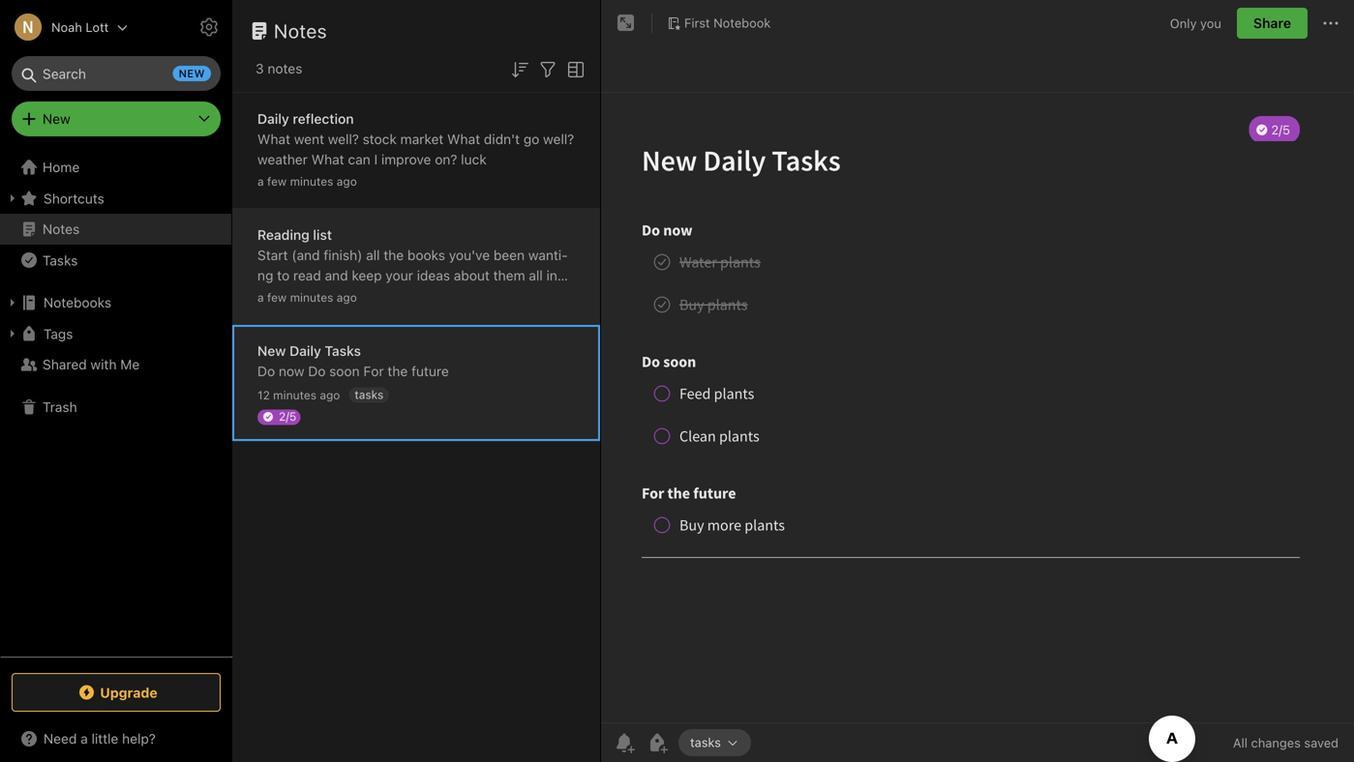 Task type: locate. For each thing, give the bounding box(es) containing it.
0 horizontal spatial well?
[[328, 131, 359, 147]]

1 vertical spatial notes
[[43, 221, 80, 237]]

need a little help?
[[44, 731, 156, 747]]

new up the now
[[257, 343, 286, 359]]

few for start (and finish) all the books you've been wanti ng to read and keep your ideas about them all in one place. tip: if you're reading a physical book, take pictu...
[[267, 291, 287, 304]]

a few minutes ago
[[257, 175, 357, 188], [257, 291, 357, 304]]

expand note image
[[615, 12, 638, 35]]

expand tags image
[[5, 326, 20, 342]]

well? up can
[[328, 131, 359, 147]]

shortcuts button
[[0, 183, 231, 214]]

the inside reading list start (and finish) all the books you've been wanti ng to read and keep your ideas about them all in one place. tip: if you're reading a physical book, take pictu...
[[384, 247, 404, 263]]

what up weather at the left top
[[257, 131, 290, 147]]

few down weather at the left top
[[267, 175, 287, 188]]

saved
[[1304, 736, 1339, 751]]

upgrade button
[[12, 674, 221, 712]]

expand notebooks image
[[5, 295, 20, 311]]

tree containing home
[[0, 152, 232, 656]]

1 a few minutes ago from the top
[[257, 175, 357, 188]]

ago for what went well? stock market what didn't go well? weather what can i improve on? luck
[[337, 175, 357, 188]]

1 vertical spatial new
[[257, 343, 286, 359]]

1 vertical spatial a few minutes ago
[[257, 291, 357, 304]]

1 vertical spatial ago
[[337, 291, 357, 304]]

future
[[411, 363, 449, 379]]

add tag image
[[646, 732, 669, 755]]

note window element
[[601, 0, 1354, 763]]

0 horizontal spatial notes
[[43, 221, 80, 237]]

tasks up the soon on the left of page
[[325, 343, 361, 359]]

0 horizontal spatial do
[[257, 363, 275, 379]]

a down weather at the left top
[[257, 175, 264, 188]]

do up 12
[[257, 363, 275, 379]]

0 vertical spatial tasks
[[355, 388, 384, 402]]

notes
[[268, 61, 302, 76]]

reading list start (and finish) all the books you've been wanti ng to read and keep your ideas about them all in one place. tip: if you're reading a physical book, take pictu...
[[257, 227, 568, 324]]

shared with me link
[[0, 349, 231, 380]]

tasks
[[355, 388, 384, 402], [690, 736, 721, 750]]

notes link
[[0, 214, 231, 245]]

a few minutes ago up 'pictu...'
[[257, 291, 357, 304]]

Search text field
[[25, 56, 207, 91]]

all up keep
[[366, 247, 380, 263]]

notes down shortcuts
[[43, 221, 80, 237]]

1 vertical spatial tasks
[[325, 343, 361, 359]]

minutes up the 2/5 in the bottom left of the page
[[273, 389, 317, 402]]

if
[[353, 288, 361, 304]]

what went well? stock market what didn't go well? weather what can i improve on? luck
[[257, 131, 574, 167]]

2 vertical spatial ago
[[320, 389, 340, 402]]

1 horizontal spatial what
[[311, 151, 344, 167]]

can
[[348, 151, 370, 167]]

well? right go
[[543, 131, 574, 147]]

new for new
[[43, 111, 70, 127]]

0 horizontal spatial what
[[257, 131, 290, 147]]

take
[[257, 308, 284, 324]]

finish)
[[324, 247, 362, 263]]

what down went
[[311, 151, 344, 167]]

you've
[[449, 247, 490, 263]]

tasks
[[43, 252, 78, 268], [325, 343, 361, 359]]

1 vertical spatial all
[[529, 268, 543, 284]]

1 vertical spatial few
[[267, 291, 287, 304]]

tags button
[[0, 318, 231, 349]]

Add filters field
[[536, 56, 560, 81]]

now
[[279, 363, 304, 379]]

only you
[[1170, 16, 1222, 30]]

the
[[384, 247, 404, 263], [388, 363, 408, 379]]

2 horizontal spatial what
[[447, 131, 480, 147]]

1 vertical spatial tasks
[[690, 736, 721, 750]]

0 vertical spatial minutes
[[290, 175, 333, 188]]

book,
[[524, 288, 559, 304]]

a
[[257, 175, 264, 188], [458, 288, 465, 304], [257, 291, 264, 304], [81, 731, 88, 747]]

notes
[[274, 19, 327, 42], [43, 221, 80, 237]]

trash
[[43, 399, 77, 415]]

2 few from the top
[[267, 291, 287, 304]]

0 vertical spatial new
[[43, 111, 70, 127]]

1 horizontal spatial new
[[257, 343, 286, 359]]

0 vertical spatial notes
[[274, 19, 327, 42]]

1 vertical spatial minutes
[[290, 291, 333, 304]]

share button
[[1237, 8, 1308, 39]]

few up the take on the top left of the page
[[267, 291, 287, 304]]

0 vertical spatial tasks
[[43, 252, 78, 268]]

Note Editor text field
[[601, 93, 1354, 723]]

new
[[43, 111, 70, 127], [257, 343, 286, 359]]

a left the little
[[81, 731, 88, 747]]

minutes down weather at the left top
[[290, 175, 333, 188]]

noah
[[51, 20, 82, 34]]

1 horizontal spatial well?
[[543, 131, 574, 147]]

notes up notes
[[274, 19, 327, 42]]

1 horizontal spatial tasks
[[690, 736, 721, 750]]

tip:
[[326, 288, 349, 304]]

a down "about"
[[458, 288, 465, 304]]

minutes up 'pictu...'
[[290, 291, 333, 304]]

one
[[257, 288, 281, 304]]

the right the for
[[388, 363, 408, 379]]

tasks inside tasks button
[[690, 736, 721, 750]]

notebooks
[[44, 295, 111, 311]]

first notebook button
[[660, 10, 778, 37]]

a few minutes ago down weather at the left top
[[257, 175, 357, 188]]

ago
[[337, 175, 357, 188], [337, 291, 357, 304], [320, 389, 340, 402]]

your
[[386, 268, 413, 284]]

list
[[313, 227, 332, 243]]

a up the take on the top left of the page
[[257, 291, 264, 304]]

went
[[294, 131, 324, 147]]

0 horizontal spatial tasks
[[43, 252, 78, 268]]

tasks down the for
[[355, 388, 384, 402]]

1 horizontal spatial tasks
[[325, 343, 361, 359]]

0 vertical spatial the
[[384, 247, 404, 263]]

0 vertical spatial daily
[[257, 111, 289, 127]]

place.
[[284, 288, 322, 304]]

improve
[[381, 151, 431, 167]]

minutes
[[290, 175, 333, 188], [290, 291, 333, 304], [273, 389, 317, 402]]

tags
[[44, 326, 73, 342]]

0 vertical spatial few
[[267, 175, 287, 188]]

1 horizontal spatial all
[[529, 268, 543, 284]]

ago down and
[[337, 291, 357, 304]]

shared
[[43, 357, 87, 373]]

few
[[267, 175, 287, 188], [267, 291, 287, 304]]

the up your
[[384, 247, 404, 263]]

0 vertical spatial a few minutes ago
[[257, 175, 357, 188]]

start
[[257, 247, 288, 263]]

well?
[[328, 131, 359, 147], [543, 131, 574, 147]]

all left in
[[529, 268, 543, 284]]

0 horizontal spatial all
[[366, 247, 380, 263]]

new up home at the top left of page
[[43, 111, 70, 127]]

do down new daily tasks
[[308, 363, 326, 379]]

only
[[1170, 16, 1197, 30]]

WHAT'S NEW field
[[0, 724, 232, 755]]

ideas
[[417, 268, 450, 284]]

0 vertical spatial ago
[[337, 175, 357, 188]]

1 vertical spatial daily
[[289, 343, 321, 359]]

market
[[400, 131, 444, 147]]

1 few from the top
[[267, 175, 287, 188]]

0 vertical spatial all
[[366, 247, 380, 263]]

physical
[[469, 288, 520, 304]]

what
[[257, 131, 290, 147], [447, 131, 480, 147], [311, 151, 344, 167]]

been
[[494, 247, 525, 263]]

Account field
[[0, 8, 128, 46]]

0 horizontal spatial new
[[43, 111, 70, 127]]

a few minutes ago for what went well? stock market what didn't go well? weather what can i improve on? luck
[[257, 175, 357, 188]]

daily up weather at the left top
[[257, 111, 289, 127]]

3 notes
[[256, 61, 302, 76]]

for
[[363, 363, 384, 379]]

More actions field
[[1319, 8, 1343, 39]]

0 horizontal spatial daily
[[257, 111, 289, 127]]

new inside popup button
[[43, 111, 70, 127]]

Sort options field
[[508, 56, 531, 81]]

a inside reading list start (and finish) all the books you've been wanti ng to read and keep your ideas about them all in one place. tip: if you're reading a physical book, take pictu...
[[458, 288, 465, 304]]

ago down can
[[337, 175, 357, 188]]

tasks up notebooks
[[43, 252, 78, 268]]

what up luck
[[447, 131, 480, 147]]

trash link
[[0, 392, 231, 423]]

on?
[[435, 151, 457, 167]]

daily up the now
[[289, 343, 321, 359]]

1 horizontal spatial notes
[[274, 19, 327, 42]]

tree
[[0, 152, 232, 656]]

1 well? from the left
[[328, 131, 359, 147]]

in
[[546, 268, 557, 284]]

wanti
[[528, 247, 568, 263]]

tasks right add tag "image" on the bottom left of page
[[690, 736, 721, 750]]

tasks button
[[679, 730, 751, 757]]

notebooks link
[[0, 287, 231, 318]]

2 do from the left
[[308, 363, 326, 379]]

do
[[257, 363, 275, 379], [308, 363, 326, 379]]

ago down the soon on the left of page
[[320, 389, 340, 402]]

1 horizontal spatial do
[[308, 363, 326, 379]]

them
[[493, 268, 525, 284]]

2 a few minutes ago from the top
[[257, 291, 357, 304]]



Task type: describe. For each thing, give the bounding box(es) containing it.
first
[[684, 16, 710, 30]]

reading
[[257, 227, 309, 243]]

noah lott
[[51, 20, 109, 34]]

soon
[[329, 363, 360, 379]]

new for new daily tasks
[[257, 343, 286, 359]]

go
[[524, 131, 540, 147]]

pictu...
[[288, 308, 331, 324]]

to
[[277, 268, 290, 284]]

1 horizontal spatial daily
[[289, 343, 321, 359]]

first notebook
[[684, 16, 771, 30]]

View options field
[[560, 56, 588, 81]]

2 well? from the left
[[543, 131, 574, 147]]

new
[[179, 67, 205, 80]]

2 vertical spatial minutes
[[273, 389, 317, 402]]

1 vertical spatial the
[[388, 363, 408, 379]]

with
[[91, 357, 117, 373]]

tasks button
[[0, 245, 231, 276]]

luck
[[461, 151, 487, 167]]

stock
[[363, 131, 397, 147]]

new search field
[[25, 56, 211, 91]]

need
[[44, 731, 77, 747]]

little
[[92, 731, 118, 747]]

you
[[1200, 16, 1222, 30]]

click to collapse image
[[225, 727, 240, 750]]

a inside field
[[81, 731, 88, 747]]

add a reminder image
[[613, 732, 636, 755]]

daily reflection
[[257, 111, 354, 127]]

tasks inside button
[[43, 252, 78, 268]]

reflection
[[293, 111, 354, 127]]

weather
[[257, 151, 308, 167]]

books
[[407, 247, 445, 263]]

upgrade
[[100, 685, 158, 701]]

all
[[1233, 736, 1248, 751]]

(and
[[292, 247, 320, 263]]

few for what went well? stock market what didn't go well? weather what can i improve on? luck
[[267, 175, 287, 188]]

and
[[325, 268, 348, 284]]

shortcuts
[[44, 190, 104, 206]]

2/5
[[279, 410, 297, 424]]

home
[[43, 159, 80, 175]]

1 do from the left
[[257, 363, 275, 379]]

do now do soon for the future
[[257, 363, 449, 379]]

reading
[[407, 288, 454, 304]]

i
[[374, 151, 378, 167]]

minutes for start (and finish) all the books you've been wanti ng to read and keep your ideas about them all in one place. tip: if you're reading a physical book, take pictu...
[[290, 291, 333, 304]]

3
[[256, 61, 264, 76]]

help?
[[122, 731, 156, 747]]

me
[[120, 357, 140, 373]]

minutes for what went well? stock market what didn't go well? weather what can i improve on? luck
[[290, 175, 333, 188]]

changes
[[1251, 736, 1301, 751]]

about
[[454, 268, 490, 284]]

settings image
[[197, 15, 221, 39]]

a few minutes ago for start (and finish) all the books you've been wanti ng to read and keep your ideas about them all in one place. tip: if you're reading a physical book, take pictu...
[[257, 291, 357, 304]]

12
[[257, 389, 270, 402]]

12 minutes ago
[[257, 389, 340, 402]]

notebook
[[714, 16, 771, 30]]

add filters image
[[536, 58, 560, 81]]

all changes saved
[[1233, 736, 1339, 751]]

ng
[[257, 247, 568, 284]]

you're
[[365, 288, 404, 304]]

tasks Tag actions field
[[721, 737, 739, 750]]

lott
[[86, 20, 109, 34]]

more actions image
[[1319, 12, 1343, 35]]

read
[[293, 268, 321, 284]]

share
[[1253, 15, 1291, 31]]

new button
[[12, 102, 221, 136]]

0 horizontal spatial tasks
[[355, 388, 384, 402]]

new daily tasks
[[257, 343, 361, 359]]

didn't
[[484, 131, 520, 147]]

home link
[[0, 152, 232, 183]]

keep
[[352, 268, 382, 284]]

ago for start (and finish) all the books you've been wanti ng to read and keep your ideas about them all in one place. tip: if you're reading a physical book, take pictu...
[[337, 291, 357, 304]]

shared with me
[[43, 357, 140, 373]]



Task type: vqa. For each thing, say whether or not it's contained in the screenshot.
list
yes



